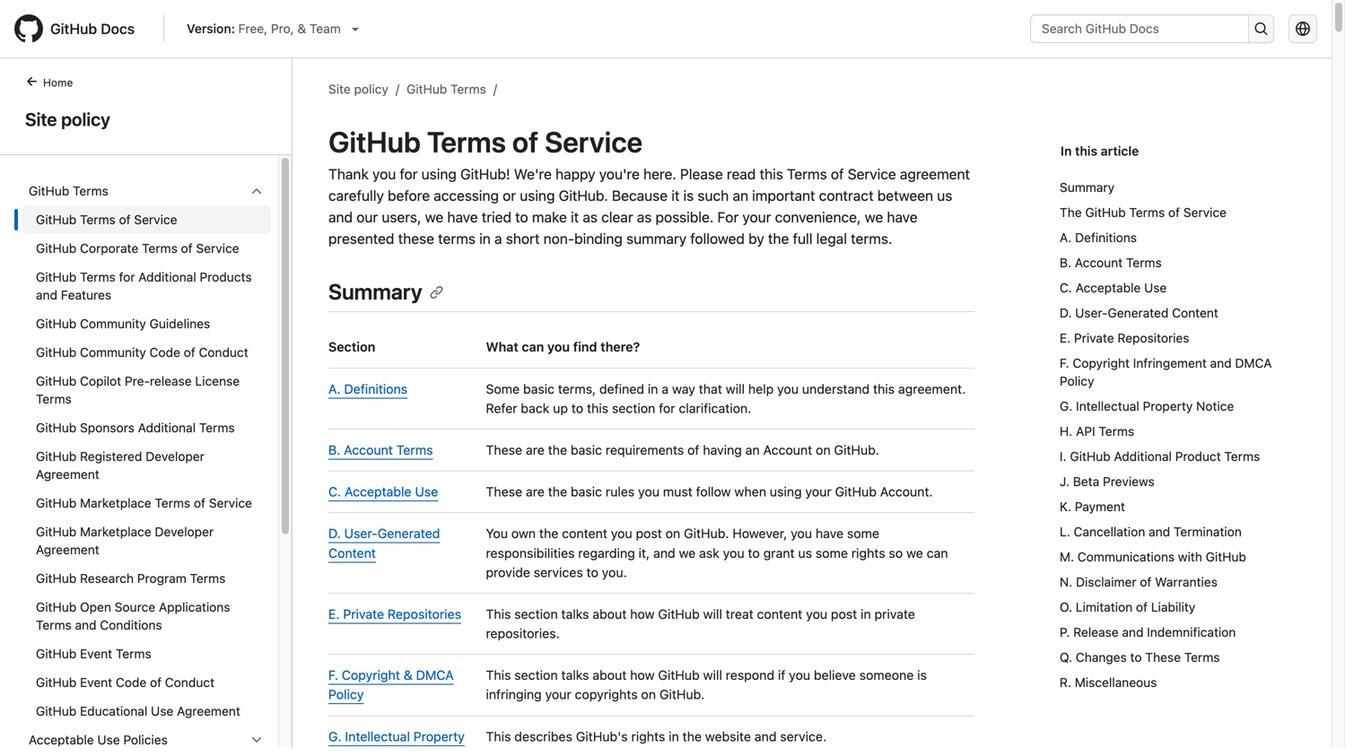 Task type: locate. For each thing, give the bounding box(es) containing it.
definitions down the 'the'
[[1075, 230, 1137, 245]]

so
[[889, 546, 903, 561]]

github inside github registered developer agreement
[[36, 449, 77, 464]]

1 horizontal spatial b. account terms
[[1060, 255, 1162, 270]]

site
[[329, 82, 351, 96], [25, 109, 57, 130]]

0 vertical spatial some
[[847, 526, 880, 541]]

policy
[[354, 82, 389, 96], [61, 109, 110, 130]]

rights right github's
[[631, 729, 665, 744]]

marketplace for developer
[[80, 525, 151, 539]]

agreement inside "link"
[[177, 704, 240, 719]]

the inside thank you for using github! we're happy you're here. please read this terms of service agreement carefully before accessing or using github. because it is such an important contract between us and our users, we have tried to make it as clear as possible. for your convenience, we have presented these terms in a short non-binding summary followed by the full legal terms.
[[768, 230, 789, 247]]

have
[[447, 209, 478, 226], [887, 209, 918, 226], [816, 526, 844, 541]]

the for rules
[[548, 484, 567, 500]]

section up repositories.
[[515, 607, 558, 622]]

2 / from the left
[[493, 82, 497, 96]]

github inside "link"
[[36, 704, 77, 719]]

a. definitions down the section
[[329, 381, 408, 397]]

notice inside g. intellectual property notice
[[329, 748, 367, 749]]

will inside this section talks about how github will respond if you believe someone is infringing your copyrights on github.
[[703, 668, 722, 683]]

0 horizontal spatial generated
[[378, 526, 440, 541]]

1 about from the top
[[593, 607, 627, 622]]

f. inside f. copyright infringement and dmca policy
[[1060, 356, 1070, 371]]

rights left so on the bottom right of the page
[[852, 546, 886, 561]]

a. definitions link down the github terms of service
[[1060, 225, 1289, 250]]

1 marketplace from the top
[[80, 496, 151, 511]]

2 talks from the top
[[561, 668, 589, 683]]

1 horizontal spatial dmca
[[1235, 356, 1272, 371]]

and inside you own the content you post on github. however, you have some responsibilities regarding it, and we ask you to grant us some rights so we can provide services to you.
[[653, 546, 676, 561]]

you
[[373, 166, 396, 183], [548, 339, 570, 355], [777, 381, 799, 397], [638, 484, 660, 500], [611, 526, 633, 541], [791, 526, 812, 541], [723, 546, 745, 561], [806, 607, 828, 622], [789, 668, 811, 683]]

0 vertical spatial us
[[937, 187, 953, 204]]

section for infringing
[[515, 668, 558, 683]]

2 about from the top
[[593, 668, 627, 683]]

and inside github terms for additional products and features
[[36, 288, 57, 302]]

a
[[495, 230, 502, 247], [662, 381, 669, 397]]

0 vertical spatial event
[[80, 647, 112, 662]]

for inside github terms for additional products and features
[[119, 270, 135, 285]]

infringement
[[1133, 356, 1207, 371]]

conduct
[[199, 345, 248, 360], [165, 675, 215, 690]]

it,
[[639, 546, 650, 561]]

e. private repositories up infringement
[[1060, 331, 1190, 346]]

f. for f. copyright & dmca policy
[[329, 668, 338, 683]]

2 vertical spatial for
[[659, 401, 675, 416]]

conduct for github event code of conduct
[[165, 675, 215, 690]]

copyright for &
[[342, 668, 400, 683]]

2 vertical spatial will
[[703, 668, 722, 683]]

believe
[[814, 668, 856, 683]]

g. intellectual property notice up h. api terms link
[[1060, 399, 1234, 414]]

0 horizontal spatial site
[[25, 109, 57, 130]]

grant
[[764, 546, 795, 561]]

site for site policy / github terms /
[[329, 82, 351, 96]]

for for using
[[400, 166, 418, 183]]

are for these are the basic requirements of having an account on github.
[[526, 442, 545, 458]]

a. definitions link down the section
[[329, 381, 408, 397]]

github. up ask at the right of the page
[[684, 526, 729, 541]]

section inside this section talks about how github will treat content you post in private repositories.
[[515, 607, 558, 622]]

policy inside f. copyright & dmca policy
[[329, 687, 364, 703]]

non-
[[544, 230, 575, 247]]

1 event from the top
[[80, 647, 112, 662]]

1 github terms element from the top
[[14, 177, 278, 726]]

is
[[684, 187, 694, 204], [918, 668, 927, 683]]

& inside f. copyright & dmca policy
[[404, 668, 413, 683]]

developer for github marketplace developer agreement
[[155, 525, 214, 539]]

2 how from the top
[[630, 668, 655, 683]]

0 vertical spatial additional
[[138, 270, 196, 285]]

will inside this section talks about how github will treat content you post in private repositories.
[[703, 607, 722, 622]]

l. cancellation and termination
[[1060, 525, 1242, 539]]

this inside this section talks about how github will respond if you believe someone is infringing your copyrights on github.
[[486, 668, 511, 683]]

definitions down the section
[[344, 381, 408, 397]]

you right if on the bottom right of the page
[[789, 668, 811, 683]]

/ right github terms link
[[493, 82, 497, 96]]

d. user-generated content
[[1060, 306, 1219, 320], [329, 526, 440, 561]]

is inside thank you for using github! we're happy you're here. please read this terms of service agreement carefully before accessing or using github. because it is such an important contract between us and our users, we have tried to make it as clear as possible. for your convenience, we have presented these terms in a short non-binding summary followed by the full legal terms.
[[684, 187, 694, 204]]

0 vertical spatial c. acceptable use
[[1060, 280, 1167, 295]]

users,
[[382, 209, 421, 226]]

g. inside g. intellectual property notice
[[329, 729, 342, 744]]

terms inside dropdown button
[[73, 184, 108, 198]]

private up f. copyright infringement and dmca policy on the right of the page
[[1074, 331, 1114, 346]]

github. inside thank you for using github! we're happy you're here. please read this terms of service agreement carefully before accessing or using github. because it is such an important contract between us and our users, we have tried to make it as clear as possible. for your convenience, we have presented these terms in a short non-binding summary followed by the full legal terms.
[[559, 187, 608, 204]]

home link
[[18, 74, 102, 92]]

policy inside f. copyright infringement and dmca policy
[[1060, 374, 1095, 389]]

for inside thank you for using github! we're happy you're here. please read this terms of service agreement carefully before accessing or using github. because it is such an important contract between us and our users, we have tried to make it as clear as possible. for your convenience, we have presented these terms in a short non-binding summary followed by the full legal terms.
[[400, 166, 418, 183]]

0 vertical spatial b. account terms
[[1060, 255, 1162, 270]]

0 horizontal spatial intellectual
[[345, 729, 410, 744]]

0 vertical spatial private
[[1074, 331, 1114, 346]]

1 horizontal spatial site
[[329, 82, 351, 96]]

property up h. api terms link
[[1143, 399, 1193, 414]]

1 horizontal spatial e.
[[1060, 331, 1071, 346]]

intellectual down f. copyright & dmca policy
[[345, 729, 410, 744]]

g.
[[1060, 399, 1073, 414], [329, 729, 342, 744]]

1 talks from the top
[[561, 607, 589, 622]]

and inside github open source applications terms and conditions
[[75, 618, 97, 633]]

1 horizontal spatial it
[[672, 187, 680, 204]]

0 horizontal spatial acceptable
[[29, 733, 94, 748]]

github terms of service up corporate
[[36, 212, 177, 227]]

github. up this describes github's rights in the website and service.
[[660, 687, 705, 703]]

1 horizontal spatial generated
[[1108, 306, 1169, 320]]

community down features
[[80, 316, 146, 331]]

this right understand
[[873, 381, 895, 397]]

can right so on the bottom right of the page
[[927, 546, 948, 561]]

use
[[1145, 280, 1167, 295], [415, 484, 438, 500], [151, 704, 173, 719], [97, 733, 120, 748]]

1 vertical spatial &
[[404, 668, 413, 683]]

h. api terms
[[1060, 424, 1135, 439]]

summary up the 'the'
[[1060, 180, 1115, 195]]

e. private repositories link
[[1060, 326, 1289, 351], [329, 607, 461, 622]]

conduct for github community code of conduct
[[199, 345, 248, 360]]

copyright for infringement
[[1073, 356, 1130, 371]]

in down tried
[[479, 230, 491, 247]]

using right "when" on the bottom right of the page
[[770, 484, 802, 500]]

1 community from the top
[[80, 316, 146, 331]]

0 vertical spatial for
[[400, 166, 418, 183]]

talks inside this section talks about how github will treat content you post in private repositories.
[[561, 607, 589, 622]]

github. down understand
[[834, 442, 879, 458]]

about
[[593, 607, 627, 622], [593, 668, 627, 683]]

section down defined
[[612, 401, 656, 416]]

private
[[1074, 331, 1114, 346], [343, 607, 384, 622]]

a inside thank you for using github! we're happy you're here. please read this terms of service agreement carefully before accessing or using github. because it is such an important contract between us and our users, we have tried to make it as clear as possible. for your convenience, we have presented these terms in a short non-binding summary followed by the full legal terms.
[[495, 230, 502, 247]]

provide
[[486, 565, 530, 580]]

about inside this section talks about how github will respond if you believe someone is infringing your copyrights on github.
[[593, 668, 627, 683]]

p. release and indemnification
[[1060, 625, 1236, 640]]

1 horizontal spatial as
[[637, 209, 652, 226]]

some up private
[[847, 526, 880, 541]]

the right own
[[539, 526, 559, 541]]

developer inside github registered developer agreement
[[146, 449, 205, 464]]

0 vertical spatial rights
[[852, 546, 886, 561]]

github terms link
[[407, 82, 486, 96]]

you.
[[602, 565, 627, 580]]

1 vertical spatial generated
[[378, 526, 440, 541]]

notice
[[1197, 399, 1234, 414], [329, 748, 367, 749]]

1 vertical spatial is
[[918, 668, 927, 683]]

code up the github educational use agreement
[[116, 675, 147, 690]]

we up terms.
[[865, 209, 883, 226]]

b.
[[1060, 255, 1072, 270], [329, 442, 341, 458]]

f. inside f. copyright & dmca policy
[[329, 668, 338, 683]]

site policy
[[25, 109, 110, 130]]

2 github terms element from the top
[[14, 206, 278, 726]]

agreement for github registered developer agreement
[[36, 467, 99, 482]]

developer inside github marketplace developer agreement
[[155, 525, 214, 539]]

rights
[[852, 546, 886, 561], [631, 729, 665, 744]]

service inside thank you for using github! we're happy you're here. please read this terms of service agreement carefully before accessing or using github. because it is such an important contract between us and our users, we have tried to make it as clear as possible. for your convenience, we have presented these terms in a short non-binding summary followed by the full legal terms.
[[848, 166, 896, 183]]

1 are from the top
[[526, 442, 545, 458]]

code for community
[[150, 345, 180, 360]]

can right what
[[522, 339, 544, 355]]

github inside this section talks about how github will respond if you believe someone is infringing your copyrights on github.
[[658, 668, 700, 683]]

terms inside github copilot pre-release license terms
[[36, 392, 72, 407]]

e. private repositories up f. copyright & dmca policy
[[329, 607, 461, 622]]

will left treat on the bottom right
[[703, 607, 722, 622]]

website
[[705, 729, 751, 744]]

your right "when" on the bottom right of the page
[[806, 484, 832, 500]]

github!
[[461, 166, 510, 183]]

event down the github event terms
[[80, 675, 112, 690]]

and down carefully
[[329, 209, 353, 226]]

copyright inside f. copyright infringement and dmca policy
[[1073, 356, 1130, 371]]

some
[[486, 381, 520, 397]]

1 vertical spatial policy
[[61, 109, 110, 130]]

an inside thank you for using github! we're happy you're here. please read this terms of service agreement carefully before accessing or using github. because it is such an important contract between us and our users, we have tried to make it as clear as possible. for your convenience, we have presented these terms in a short non-binding summary followed by the full legal terms.
[[733, 187, 749, 204]]

release
[[150, 374, 192, 389]]

miscellaneous
[[1075, 675, 1157, 690]]

2 as from the left
[[637, 209, 652, 226]]

clear
[[601, 209, 633, 226]]

1 how from the top
[[630, 607, 655, 622]]

section up infringing
[[515, 668, 558, 683]]

summary link down presented
[[329, 279, 444, 304]]

some
[[847, 526, 880, 541], [816, 546, 848, 561]]

agreement inside github marketplace developer agreement
[[36, 543, 99, 557]]

content
[[1172, 306, 1219, 320], [329, 546, 376, 561]]

1 horizontal spatial repositories
[[1118, 331, 1190, 346]]

you inside this section talks about how github will respond if you believe someone is infringing your copyrights on github.
[[789, 668, 811, 683]]

1 horizontal spatial intellectual
[[1076, 399, 1140, 414]]

1 vertical spatial site
[[25, 109, 57, 130]]

of inside thank you for using github! we're happy you're here. please read this terms of service agreement carefully before accessing or using github. because it is such an important contract between us and our users, we have tried to make it as clear as possible. for your convenience, we have presented these terms in a short non-binding summary followed by the full legal terms.
[[831, 166, 844, 183]]

we right so on the bottom right of the page
[[907, 546, 923, 561]]

site down team
[[329, 82, 351, 96]]

github event code of conduct link
[[22, 669, 271, 697]]

a down tried
[[495, 230, 502, 247]]

user- inside d. user-generated content
[[344, 526, 378, 541]]

0 horizontal spatial property
[[414, 729, 465, 744]]

github terms button
[[22, 177, 271, 206]]

these down p. release and indemnification link
[[1146, 650, 1181, 665]]

github marketplace developer agreement link
[[22, 518, 271, 565]]

on down the must
[[666, 526, 681, 541]]

f. for f. copyright infringement and dmca policy
[[1060, 356, 1070, 371]]

sc 9kayk9 0 image
[[250, 184, 264, 198]]

are for these are the basic rules you must follow when using your github account.
[[526, 484, 545, 500]]

basic inside some basic terms, defined in a way that will help you understand this agreement. refer back up to this section for clarification.
[[523, 381, 555, 397]]

these
[[486, 442, 522, 458], [486, 484, 522, 500], [1146, 650, 1181, 665]]

2 vertical spatial using
[[770, 484, 802, 500]]

tried
[[482, 209, 512, 226]]

talks for repositories.
[[561, 607, 589, 622]]

sponsors
[[80, 421, 135, 435]]

1 vertical spatial c. acceptable use
[[329, 484, 438, 500]]

1 horizontal spatial d. user-generated content link
[[1060, 301, 1289, 326]]

github inside github terms for additional products and features
[[36, 270, 77, 285]]

1 horizontal spatial for
[[400, 166, 418, 183]]

post up it,
[[636, 526, 662, 541]]

are up own
[[526, 484, 545, 500]]

0 horizontal spatial site policy link
[[22, 106, 270, 133]]

1 horizontal spatial code
[[150, 345, 180, 360]]

g. intellectual property notice link down f. copyright infringement and dmca policy on the right of the page
[[1060, 394, 1289, 419]]

0 horizontal spatial c.
[[329, 484, 341, 500]]

1 vertical spatial github terms of service
[[36, 212, 177, 227]]

on inside you own the content you post on github. however, you have some responsibilities regarding it, and we ask you to grant us some rights so we can provide services to you.
[[666, 526, 681, 541]]

this inside this section talks about how github will treat content you post in private repositories.
[[486, 607, 511, 622]]

legal
[[817, 230, 847, 247]]

site policy link up github terms dropdown button on the left top of page
[[22, 106, 270, 133]]

0 vertical spatial content
[[1172, 306, 1219, 320]]

1 vertical spatial basic
[[571, 442, 602, 458]]

and inside thank you for using github! we're happy you're here. please read this terms of service agreement carefully before accessing or using github. because it is such an important contract between us and our users, we have tried to make it as clear as possible. for your convenience, we have presented these terms in a short non-binding summary followed by the full legal terms.
[[329, 209, 353, 226]]

how inside this section talks about how github will respond if you believe someone is infringing your copyrights on github.
[[630, 668, 655, 683]]

1 vertical spatial definitions
[[344, 381, 408, 397]]

talks for infringing
[[561, 668, 589, 683]]

and inside f. copyright infringement and dmca policy
[[1210, 356, 1232, 371]]

None search field
[[1030, 14, 1275, 43]]

0 vertical spatial d. user-generated content link
[[1060, 301, 1289, 326]]

an down read
[[733, 187, 749, 204]]

0 horizontal spatial it
[[571, 209, 579, 226]]

agreement inside github registered developer agreement
[[36, 467, 99, 482]]

terms inside thank you for using github! we're happy you're here. please read this terms of service agreement carefully before accessing or using github. because it is such an important contract between us and our users, we have tried to make it as clear as possible. for your convenience, we have presented these terms in a short non-binding summary followed by the full legal terms.
[[787, 166, 827, 183]]

this
[[1075, 144, 1098, 158], [760, 166, 783, 183], [873, 381, 895, 397], [587, 401, 609, 416]]

terms,
[[558, 381, 596, 397]]

follow
[[696, 484, 731, 500]]

in
[[479, 230, 491, 247], [648, 381, 658, 397], [861, 607, 871, 622], [669, 729, 679, 744]]

intellectual up h. api terms
[[1076, 399, 1140, 414]]

0 vertical spatial on
[[816, 442, 831, 458]]

2 are from the top
[[526, 484, 545, 500]]

us inside thank you for using github! we're happy you're here. please read this terms of service agreement carefully before accessing or using github. because it is such an important contract between us and our users, we have tried to make it as clear as possible. for your convenience, we have presented these terms in a short non-binding summary followed by the full legal terms.
[[937, 187, 953, 204]]

of down "m. communications with github"
[[1140, 575, 1152, 590]]

github terms of service up github!
[[329, 125, 643, 159]]

account
[[1075, 255, 1123, 270], [344, 442, 393, 458], [763, 442, 813, 458]]

policy down "home" link
[[61, 109, 110, 130]]

marketplace down github marketplace terms of service
[[80, 525, 151, 539]]

back
[[521, 401, 550, 416]]

code inside github community code of conduct link
[[150, 345, 180, 360]]

Search GitHub Docs search field
[[1031, 15, 1249, 42]]

this down infringing
[[486, 729, 511, 744]]

requirements
[[606, 442, 684, 458]]

here.
[[644, 166, 677, 183]]

a left way on the bottom of the page
[[662, 381, 669, 397]]

some right 'grant'
[[816, 546, 848, 561]]

copilot
[[80, 374, 121, 389]]

1 horizontal spatial site policy link
[[329, 82, 389, 96]]

these for these are the basic rules you must follow when using your github account.
[[486, 484, 522, 500]]

0 vertical spatial definitions
[[1075, 230, 1137, 245]]

in left private
[[861, 607, 871, 622]]

0 horizontal spatial policy
[[329, 687, 364, 703]]

is up the possible.
[[684, 187, 694, 204]]

how
[[630, 607, 655, 622], [630, 668, 655, 683]]

site for site policy
[[25, 109, 57, 130]]

conduct down github event terms link
[[165, 675, 215, 690]]

policy for site policy
[[61, 109, 110, 130]]

0 vertical spatial github terms of service
[[329, 125, 643, 159]]

it right make
[[571, 209, 579, 226]]

community for guidelines
[[80, 316, 146, 331]]

code inside github event code of conduct link
[[116, 675, 147, 690]]

summary link
[[1060, 175, 1289, 200], [329, 279, 444, 304]]

0 horizontal spatial d.
[[329, 526, 341, 541]]

the inside you own the content you post on github. however, you have some responsibilities regarding it, and we ask you to grant us some rights so we can provide services to you.
[[539, 526, 559, 541]]

these are the basic rules you must follow when using your github account.
[[486, 484, 933, 500]]

will left respond
[[703, 668, 722, 683]]

/ left github terms link
[[396, 82, 399, 96]]

1 horizontal spatial rights
[[852, 546, 886, 561]]

1 horizontal spatial is
[[918, 668, 927, 683]]

1 vertical spatial b. account terms
[[329, 442, 433, 458]]

1 horizontal spatial content
[[757, 607, 803, 622]]

1 horizontal spatial content
[[1172, 306, 1219, 320]]

1 vertical spatial code
[[116, 675, 147, 690]]

the down up at the bottom of page
[[548, 442, 567, 458]]

how up 'copyrights'
[[630, 668, 655, 683]]

for for additional
[[119, 270, 135, 285]]

use inside "link"
[[151, 704, 173, 719]]

developer for github registered developer agreement
[[146, 449, 205, 464]]

1 vertical spatial are
[[526, 484, 545, 500]]

to right up at the bottom of page
[[572, 401, 584, 416]]

agreement for github educational use agreement
[[177, 704, 240, 719]]

agreement
[[36, 467, 99, 482], [36, 543, 99, 557], [177, 704, 240, 719]]

github inside dropdown button
[[29, 184, 69, 198]]

/
[[396, 82, 399, 96], [493, 82, 497, 96]]

0 horizontal spatial a. definitions link
[[329, 381, 408, 397]]

own
[[512, 526, 536, 541]]

0 horizontal spatial f.
[[329, 668, 338, 683]]

of up github corporate terms of service
[[119, 212, 131, 227]]

1 vertical spatial copyright
[[342, 668, 400, 683]]

agreement down registered
[[36, 467, 99, 482]]

you right help
[[777, 381, 799, 397]]

2 community from the top
[[80, 345, 146, 360]]

1 horizontal spatial us
[[937, 187, 953, 204]]

generated up infringement
[[1108, 306, 1169, 320]]

your up by
[[743, 209, 771, 226]]

this up repositories.
[[486, 607, 511, 622]]

notice down f. copyright & dmca policy
[[329, 748, 367, 749]]

your inside this section talks about how github will respond if you believe someone is infringing your copyrights on github.
[[545, 687, 572, 703]]

j. beta previews
[[1060, 474, 1155, 489]]

github terms element
[[14, 177, 278, 726], [14, 206, 278, 726]]

talks inside this section talks about how github will respond if you believe someone is infringing your copyrights on github.
[[561, 668, 589, 683]]

2 marketplace from the top
[[80, 525, 151, 539]]

e. private repositories link up infringement
[[1060, 326, 1289, 351]]

before
[[388, 187, 430, 204]]

you inside this section talks about how github will treat content you post in private repositories.
[[806, 607, 828, 622]]

1 vertical spatial community
[[80, 345, 146, 360]]

and right it,
[[653, 546, 676, 561]]

to inside thank you for using github! we're happy you're here. please read this terms of service agreement carefully before accessing or using github. because it is such an important contract between us and our users, we have tried to make it as clear as possible. for your convenience, we have presented these terms in a short non-binding summary followed by the full legal terms.
[[515, 209, 528, 226]]

the for requirements
[[548, 442, 567, 458]]

service
[[545, 125, 643, 159], [848, 166, 896, 183], [1184, 205, 1227, 220], [134, 212, 177, 227], [196, 241, 239, 256], [209, 496, 252, 511]]

site policy link
[[329, 82, 389, 96], [22, 106, 270, 133]]

limitation
[[1076, 600, 1133, 615]]

0 horizontal spatial for
[[119, 270, 135, 285]]

event for terms
[[80, 647, 112, 662]]

github educational use agreement link
[[22, 697, 271, 726]]

0 horizontal spatial d. user-generated content link
[[329, 526, 440, 561]]

summary
[[1060, 180, 1115, 195], [329, 279, 422, 304]]

2 vertical spatial this
[[486, 729, 511, 744]]

generated left you at bottom left
[[378, 526, 440, 541]]

you up 'grant'
[[791, 526, 812, 541]]

0 vertical spatial f.
[[1060, 356, 1070, 371]]

a.
[[1060, 230, 1072, 245], [329, 381, 341, 397]]

a. down the section
[[329, 381, 341, 397]]

github terms for additional products and features
[[36, 270, 252, 302]]

there?
[[601, 339, 640, 355]]

additional for github sponsors additional terms
[[138, 421, 196, 435]]

1 vertical spatial about
[[593, 668, 627, 683]]

0 horizontal spatial have
[[447, 209, 478, 226]]

github terms element containing github terms
[[14, 177, 278, 726]]

will inside some basic terms, defined in a way that will help you understand this agreement. refer back up to this section for clarification.
[[726, 381, 745, 397]]

your inside thank you for using github! we're happy you're here. please read this terms of service agreement carefully before accessing or using github. because it is such an important contract between us and our users, we have tried to make it as clear as possible. for your convenience, we have presented these terms in a short non-binding summary followed by the full legal terms.
[[743, 209, 771, 226]]

r.
[[1060, 675, 1072, 690]]

to down however,
[[748, 546, 760, 561]]

github.
[[559, 187, 608, 204], [834, 442, 879, 458], [684, 526, 729, 541], [660, 687, 705, 703]]

will
[[726, 381, 745, 397], [703, 607, 722, 622], [703, 668, 722, 683]]

basic
[[523, 381, 555, 397], [571, 442, 602, 458], [571, 484, 602, 500]]

1 vertical spatial repositories
[[388, 607, 461, 622]]

in inside thank you for using github! we're happy you're here. please read this terms of service agreement carefully before accessing or using github. because it is such an important contract between us and our users, we have tried to make it as clear as possible. for your convenience, we have presented these terms in a short non-binding summary followed by the full legal terms.
[[479, 230, 491, 247]]

as
[[583, 209, 598, 226], [637, 209, 652, 226]]

source
[[115, 600, 155, 615]]

repositories.
[[486, 626, 560, 641]]

1 horizontal spatial a
[[662, 381, 669, 397]]

rights inside you own the content you post on github. however, you have some responsibilities regarding it, and we ask you to grant us some rights so we can provide services to you.
[[852, 546, 886, 561]]

about inside this section talks about how github will treat content you post in private repositories.
[[593, 607, 627, 622]]

github marketplace terms of service link
[[22, 489, 271, 518]]

how inside this section talks about how github will treat content you post in private repositories.
[[630, 607, 655, 622]]

0 vertical spatial agreement
[[36, 467, 99, 482]]

github terms for additional products and features link
[[22, 263, 271, 310]]

1 vertical spatial this
[[486, 668, 511, 683]]

developer
[[146, 449, 205, 464], [155, 525, 214, 539]]

1 horizontal spatial c. acceptable use link
[[1060, 276, 1289, 301]]

section
[[329, 339, 375, 355]]

marketplace down github registered developer agreement
[[80, 496, 151, 511]]

community for code
[[80, 345, 146, 360]]

have down between
[[887, 209, 918, 226]]

as down because
[[637, 209, 652, 226]]

are down back
[[526, 442, 545, 458]]

g. down f. copyright & dmca policy link
[[329, 729, 342, 744]]

site policy link down triangle down image
[[329, 82, 389, 96]]

copyright inside f. copyright & dmca policy
[[342, 668, 400, 683]]

for inside some basic terms, defined in a way that will help you understand this agreement. refer back up to this section for clarification.
[[659, 401, 675, 416]]

section inside some basic terms, defined in a way that will help you understand this agreement. refer back up to this section for clarification.
[[612, 401, 656, 416]]

2 this from the top
[[486, 668, 511, 683]]

you inside thank you for using github! we're happy you're here. please read this terms of service agreement carefully before accessing or using github. because it is such an important contract between us and our users, we have tried to make it as clear as possible. for your convenience, we have presented these terms in a short non-binding summary followed by the full legal terms.
[[373, 166, 396, 183]]

version: free, pro, & team
[[187, 21, 341, 36]]

0 horizontal spatial private
[[343, 607, 384, 622]]

of down n. disclaimer of warranties
[[1136, 600, 1148, 615]]

0 vertical spatial policy
[[354, 82, 389, 96]]

github terms element containing github terms of service
[[14, 206, 278, 726]]

0 vertical spatial post
[[636, 526, 662, 541]]

for
[[400, 166, 418, 183], [119, 270, 135, 285], [659, 401, 675, 416]]

can
[[522, 339, 544, 355], [927, 546, 948, 561]]

2 vertical spatial agreement
[[177, 704, 240, 719]]

1 vertical spatial us
[[798, 546, 812, 561]]

0 vertical spatial d.
[[1060, 306, 1072, 320]]

on right 'copyrights'
[[641, 687, 656, 703]]

for down way on the bottom of the page
[[659, 401, 675, 416]]

will for treat
[[703, 607, 722, 622]]

1 vertical spatial talks
[[561, 668, 589, 683]]

marketplace inside github marketplace developer agreement
[[80, 525, 151, 539]]

1 vertical spatial e. private repositories link
[[329, 607, 461, 622]]

terms
[[451, 82, 486, 96], [427, 125, 506, 159], [787, 166, 827, 183], [73, 184, 108, 198], [1130, 205, 1165, 220], [80, 212, 116, 227], [142, 241, 178, 256], [1126, 255, 1162, 270], [80, 270, 116, 285], [36, 392, 72, 407], [199, 421, 235, 435], [1099, 424, 1135, 439], [397, 442, 433, 458], [1225, 449, 1260, 464], [155, 496, 190, 511], [190, 571, 226, 586], [36, 618, 72, 633], [116, 647, 151, 662], [1185, 650, 1220, 665]]

0 vertical spatial your
[[743, 209, 771, 226]]

private up f. copyright & dmca policy
[[343, 607, 384, 622]]

1 horizontal spatial e. private repositories link
[[1060, 326, 1289, 351]]

1 this from the top
[[486, 607, 511, 622]]

about down you.
[[593, 607, 627, 622]]

convenience,
[[775, 209, 861, 226]]

1 vertical spatial post
[[831, 607, 857, 622]]

this up infringing
[[486, 668, 511, 683]]

2 event from the top
[[80, 675, 112, 690]]



Task type: describe. For each thing, give the bounding box(es) containing it.
and up "m. communications with github"
[[1149, 525, 1171, 539]]

github educational use agreement
[[36, 704, 240, 719]]

of down github event terms link
[[150, 675, 162, 690]]

full
[[793, 230, 813, 247]]

0 vertical spatial repositories
[[1118, 331, 1190, 346]]

have inside you own the content you post on github. however, you have some responsibilities regarding it, and we ask you to grant us some rights so we can provide services to you.
[[816, 526, 844, 541]]

of down github registered developer agreement link
[[194, 496, 206, 511]]

payment
[[1075, 499, 1125, 514]]

post inside you own the content you post on github. however, you have some responsibilities regarding it, and we ask you to grant us some rights so we can provide services to you.
[[636, 526, 662, 541]]

1 vertical spatial b. account terms link
[[329, 442, 433, 458]]

1 vertical spatial g. intellectual property notice
[[329, 729, 465, 749]]

0 vertical spatial b. account terms link
[[1060, 250, 1289, 276]]

terms inside github terms for additional products and features
[[80, 270, 116, 285]]

1 horizontal spatial user-
[[1075, 306, 1108, 320]]

m. communications with github link
[[1060, 545, 1289, 570]]

we're
[[514, 166, 552, 183]]

to left you.
[[587, 565, 599, 580]]

0 horizontal spatial using
[[422, 166, 457, 183]]

these
[[398, 230, 434, 247]]

0 vertical spatial generated
[[1108, 306, 1169, 320]]

2 horizontal spatial have
[[887, 209, 918, 226]]

copyrights
[[575, 687, 638, 703]]

github. inside this section talks about how github will respond if you believe someone is infringing your copyrights on github.
[[660, 687, 705, 703]]

2 horizontal spatial your
[[806, 484, 832, 500]]

github sponsors additional terms link
[[22, 414, 271, 443]]

this right in
[[1075, 144, 1098, 158]]

cancellation
[[1074, 525, 1146, 539]]

in inside some basic terms, defined in a way that will help you understand this agreement. refer back up to this section for clarification.
[[648, 381, 658, 397]]

github inside github open source applications terms and conditions
[[36, 600, 77, 615]]

k. payment link
[[1060, 495, 1289, 520]]

in left website
[[669, 729, 679, 744]]

way
[[672, 381, 695, 397]]

0 horizontal spatial rights
[[631, 729, 665, 744]]

h. api terms link
[[1060, 419, 1289, 444]]

o. limitation of liability
[[1060, 600, 1196, 615]]

you left find
[[548, 339, 570, 355]]

l.
[[1060, 525, 1071, 539]]

site policy element
[[0, 73, 293, 749]]

on inside this section talks about how github will respond if you believe someone is infringing your copyrights on github.
[[641, 687, 656, 703]]

1 horizontal spatial account
[[763, 442, 813, 458]]

in this article element
[[1061, 142, 1296, 161]]

you right ask at the right of the page
[[723, 546, 745, 561]]

code for event
[[116, 675, 147, 690]]

github's
[[576, 729, 628, 744]]

how for respond
[[630, 668, 655, 683]]

previews
[[1103, 474, 1155, 489]]

1 vertical spatial private
[[343, 607, 384, 622]]

is inside this section talks about how github will respond if you believe someone is infringing your copyrights on github.
[[918, 668, 927, 683]]

0 horizontal spatial e. private repositories link
[[329, 607, 461, 622]]

agreement
[[900, 166, 970, 183]]

github community code of conduct
[[36, 345, 248, 360]]

the left website
[[683, 729, 702, 744]]

github event terms link
[[22, 640, 271, 669]]

short
[[506, 230, 540, 247]]

1 horizontal spatial c.
[[1060, 280, 1072, 295]]

2 vertical spatial these
[[1146, 650, 1181, 665]]

1 vertical spatial d.
[[329, 526, 341, 541]]

intellectual inside g. intellectual property notice
[[345, 729, 410, 744]]

service.
[[780, 729, 827, 744]]

basic for requirements
[[571, 442, 602, 458]]

how for treat
[[630, 607, 655, 622]]

f. copyright infringement and dmca policy
[[1060, 356, 1272, 389]]

presented
[[329, 230, 394, 247]]

agreement.
[[898, 381, 966, 397]]

a inside some basic terms, defined in a way that will help you understand this agreement. refer back up to this section for clarification.
[[662, 381, 669, 397]]

site policy / github terms /
[[329, 82, 497, 96]]

of down guidelines
[[184, 345, 195, 360]]

the
[[1060, 205, 1082, 220]]

1 vertical spatial some
[[816, 546, 848, 561]]

content inside d. user-generated content
[[329, 546, 376, 561]]

of up the we're
[[512, 125, 539, 159]]

thank you for using github! we're happy you're here. please read this terms of service agreement carefully before accessing or using github. because it is such an important contract between us and our users, we have tried to make it as clear as possible. for your convenience, we have presented these terms in a short non-binding summary followed by the full legal terms.
[[329, 166, 970, 247]]

github copilot pre-release license terms
[[36, 374, 240, 407]]

we up these on the top of the page
[[425, 209, 444, 226]]

m. communications with github
[[1060, 550, 1247, 565]]

we left ask at the right of the page
[[679, 546, 696, 561]]

0 horizontal spatial c. acceptable use
[[329, 484, 438, 500]]

0 vertical spatial acceptable
[[1076, 280, 1141, 295]]

github docs
[[50, 20, 135, 37]]

1 horizontal spatial a. definitions link
[[1060, 225, 1289, 250]]

acceptable inside dropdown button
[[29, 733, 94, 748]]

terms
[[438, 230, 476, 247]]

this down terms, on the bottom of page
[[587, 401, 609, 416]]

github inside github copilot pre-release license terms
[[36, 374, 77, 389]]

1 vertical spatial c.
[[329, 484, 341, 500]]

0 vertical spatial intellectual
[[1076, 399, 1140, 414]]

these for these are the basic requirements of having an account on github.
[[486, 442, 522, 458]]

github terms of service inside github terms of service link
[[36, 212, 177, 227]]

binding
[[575, 230, 623, 247]]

basic for rules
[[571, 484, 602, 500]]

us inside you own the content you post on github. however, you have some responsibilities regarding it, and we ask you to grant us some rights so we can provide services to you.
[[798, 546, 812, 561]]

warranties
[[1155, 575, 1218, 590]]

github marketplace terms of service
[[36, 496, 252, 511]]

additional for i. github additional product terms
[[1114, 449, 1172, 464]]

about for infringing
[[593, 668, 627, 683]]

section for repositories.
[[515, 607, 558, 622]]

0 horizontal spatial b. account terms
[[329, 442, 433, 458]]

you're
[[599, 166, 640, 183]]

0 horizontal spatial definitions
[[344, 381, 408, 397]]

additional inside github terms for additional products and features
[[138, 270, 196, 285]]

some basic terms, defined in a way that will help you understand this agreement. refer back up to this section for clarification.
[[486, 381, 966, 416]]

content inside this section talks about how github will treat content you post in private repositories.
[[757, 607, 803, 622]]

1 vertical spatial it
[[571, 209, 579, 226]]

1 vertical spatial summary
[[329, 279, 422, 304]]

1 horizontal spatial definitions
[[1075, 230, 1137, 245]]

because
[[612, 187, 668, 204]]

1 vertical spatial site policy link
[[22, 106, 270, 133]]

0 horizontal spatial summary link
[[329, 279, 444, 304]]

github inside github marketplace developer agreement
[[36, 525, 77, 539]]

0 vertical spatial d. user-generated content
[[1060, 306, 1219, 320]]

github sponsors additional terms
[[36, 421, 235, 435]]

if
[[778, 668, 786, 683]]

free,
[[238, 21, 268, 36]]

github corporate terms of service link
[[22, 234, 271, 263]]

home
[[43, 76, 73, 89]]

1 horizontal spatial b.
[[1060, 255, 1072, 270]]

you right 'rules'
[[638, 484, 660, 500]]

r. miscellaneous link
[[1060, 670, 1289, 696]]

select language: current language is english image
[[1296, 22, 1310, 36]]

0 horizontal spatial e.
[[329, 607, 340, 622]]

this for infringing
[[486, 668, 511, 683]]

product
[[1175, 449, 1221, 464]]

0 vertical spatial e.
[[1060, 331, 1071, 346]]

1 vertical spatial an
[[746, 442, 760, 458]]

to inside some basic terms, defined in a way that will help you understand this agreement. refer back up to this section for clarification.
[[572, 401, 584, 416]]

1 horizontal spatial a.
[[1060, 230, 1072, 245]]

1 horizontal spatial notice
[[1197, 399, 1234, 414]]

github docs link
[[14, 14, 149, 43]]

0 horizontal spatial account
[[344, 442, 393, 458]]

understand
[[802, 381, 870, 397]]

can inside you own the content you post on github. however, you have some responsibilities regarding it, and we ask you to grant us some rights so we can provide services to you.
[[927, 546, 948, 561]]

terms.
[[851, 230, 893, 247]]

github corporate terms of service
[[36, 241, 239, 256]]

1 vertical spatial g. intellectual property notice link
[[329, 729, 465, 749]]

1 vertical spatial c. acceptable use link
[[329, 484, 438, 500]]

terms inside github open source applications terms and conditions
[[36, 618, 72, 633]]

agreement for github marketplace developer agreement
[[36, 543, 99, 557]]

triangle down image
[[348, 22, 362, 36]]

search image
[[1254, 22, 1269, 36]]

or
[[503, 187, 516, 204]]

of down 'in this article' element
[[1169, 205, 1180, 220]]

1 vertical spatial acceptable
[[345, 484, 412, 500]]

post inside this section talks about how github will treat content you post in private repositories.
[[831, 607, 857, 622]]

article
[[1101, 144, 1139, 158]]

o. limitation of liability link
[[1060, 595, 1289, 620]]

0 horizontal spatial a. definitions
[[329, 381, 408, 397]]

property inside g. intellectual property notice
[[414, 729, 465, 744]]

content inside you own the content you post on github. however, you have some responsibilities regarding it, and we ask you to grant us some rights so we can provide services to you.
[[562, 526, 608, 541]]

1 vertical spatial using
[[520, 187, 555, 204]]

this for repositories.
[[486, 607, 511, 622]]

0 horizontal spatial repositories
[[388, 607, 461, 622]]

github terms
[[29, 184, 108, 198]]

research
[[80, 571, 134, 586]]

github inside this section talks about how github will treat content you post in private repositories.
[[658, 607, 700, 622]]

dmca inside f. copyright infringement and dmca policy
[[1235, 356, 1272, 371]]

up
[[553, 401, 568, 416]]

m.
[[1060, 550, 1074, 565]]

sc 9kayk9 0 image
[[250, 733, 264, 748]]

github. inside you own the content you post on github. however, you have some responsibilities regarding it, and we ask you to grant us some rights so we can provide services to you.
[[684, 526, 729, 541]]

thank
[[329, 166, 369, 183]]

0 vertical spatial property
[[1143, 399, 1193, 414]]

1 vertical spatial a. definitions link
[[329, 381, 408, 397]]

2 horizontal spatial account
[[1075, 255, 1123, 270]]

and right website
[[755, 729, 777, 744]]

q. changes to these terms
[[1060, 650, 1220, 665]]

marketplace for terms
[[80, 496, 151, 511]]

products
[[200, 270, 252, 285]]

the for you
[[539, 526, 559, 541]]

this inside thank you for using github! we're happy you're here. please read this terms of service agreement carefully before accessing or using github. because it is such an important contract between us and our users, we have tried to make it as clear as possible. for your convenience, we have presented these terms in a short non-binding summary followed by the full legal terms.
[[760, 166, 783, 183]]

1 horizontal spatial g. intellectual property notice link
[[1060, 394, 1289, 419]]

in
[[1061, 144, 1072, 158]]

i. github additional product terms link
[[1060, 444, 1289, 469]]

make
[[532, 209, 567, 226]]

github terms of service link
[[22, 206, 271, 234]]

about for repositories.
[[593, 607, 627, 622]]

0 horizontal spatial d. user-generated content
[[329, 526, 440, 561]]

0 vertical spatial summary link
[[1060, 175, 1289, 200]]

1 horizontal spatial g.
[[1060, 399, 1073, 414]]

you inside some basic terms, defined in a way that will help you understand this agreement. refer back up to this section for clarification.
[[777, 381, 799, 397]]

j.
[[1060, 474, 1070, 489]]

summary
[[627, 230, 687, 247]]

someone
[[860, 668, 914, 683]]

q. changes to these terms link
[[1060, 645, 1289, 670]]

will for respond
[[703, 668, 722, 683]]

event for code
[[80, 675, 112, 690]]

2 horizontal spatial using
[[770, 484, 802, 500]]

termination
[[1174, 525, 1242, 539]]

important
[[752, 187, 815, 204]]

disclaimer
[[1076, 575, 1137, 590]]

of down github terms of service link
[[181, 241, 193, 256]]

contract
[[819, 187, 874, 204]]

use inside dropdown button
[[97, 733, 120, 748]]

team
[[310, 21, 341, 36]]

dmca inside f. copyright & dmca policy
[[416, 668, 454, 683]]

changes
[[1076, 650, 1127, 665]]

3 this from the top
[[486, 729, 511, 744]]

please
[[680, 166, 723, 183]]

in inside this section talks about how github will treat content you post in private repositories.
[[861, 607, 871, 622]]

the github terms of service
[[1060, 205, 1227, 220]]

0 vertical spatial summary
[[1060, 180, 1115, 195]]

infringing
[[486, 687, 542, 703]]

b. account terms inside the b. account terms link
[[1060, 255, 1162, 270]]

github community code of conduct link
[[22, 338, 271, 367]]

rules
[[606, 484, 635, 500]]

of left 'having'
[[688, 442, 700, 458]]

1 horizontal spatial d.
[[1060, 306, 1072, 320]]

liability
[[1151, 600, 1196, 615]]

account.
[[880, 484, 933, 500]]

1 horizontal spatial github terms of service
[[329, 125, 643, 159]]

of inside 'link'
[[1140, 575, 1152, 590]]

f. copyright infringement and dmca policy link
[[1060, 351, 1289, 394]]

1 as from the left
[[583, 209, 598, 226]]

0 horizontal spatial a.
[[329, 381, 341, 397]]

0 vertical spatial can
[[522, 339, 544, 355]]

0 horizontal spatial e. private repositories
[[329, 607, 461, 622]]

1 vertical spatial b.
[[329, 442, 341, 458]]

1 horizontal spatial g. intellectual property notice
[[1060, 399, 1234, 414]]

policy for site policy / github terms /
[[354, 82, 389, 96]]

defined
[[600, 381, 644, 397]]

0 vertical spatial &
[[297, 21, 306, 36]]

you up regarding
[[611, 526, 633, 541]]

api
[[1076, 424, 1096, 439]]

1 / from the left
[[396, 82, 399, 96]]

f. copyright & dmca policy link
[[329, 668, 454, 703]]

our
[[357, 209, 378, 226]]

0 vertical spatial e. private repositories
[[1060, 331, 1190, 346]]

having
[[703, 442, 742, 458]]

1 horizontal spatial a. definitions
[[1060, 230, 1137, 245]]

to down p. release and indemnification
[[1131, 650, 1142, 665]]

you own the content you post on github. however, you have some responsibilities regarding it, and we ask you to grant us some rights so we can provide services to you.
[[486, 526, 948, 580]]

and down o. limitation of liability
[[1122, 625, 1144, 640]]



Task type: vqa. For each thing, say whether or not it's contained in the screenshot.


